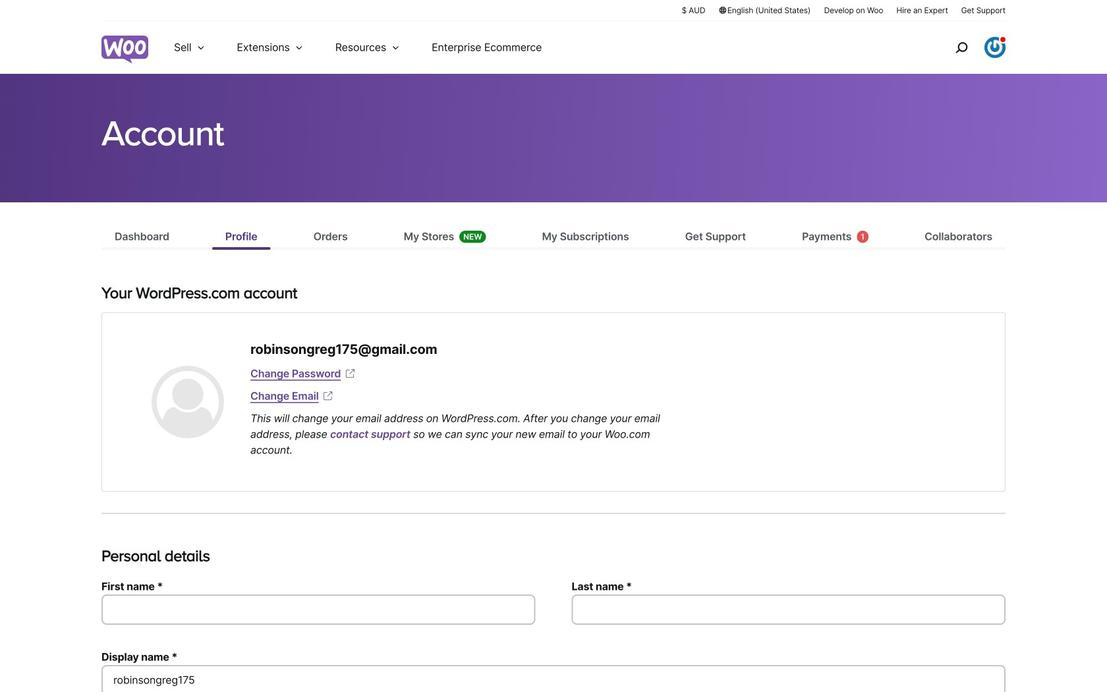 Task type: locate. For each thing, give the bounding box(es) containing it.
None text field
[[102, 665, 1006, 692]]

service navigation menu element
[[928, 26, 1006, 69]]

None text field
[[102, 595, 536, 625], [572, 595, 1006, 625], [102, 595, 536, 625], [572, 595, 1006, 625]]

open account menu image
[[985, 37, 1006, 58]]



Task type: describe. For each thing, give the bounding box(es) containing it.
gravatar image image
[[152, 366, 224, 439]]

search image
[[952, 37, 973, 58]]

external link image
[[322, 390, 335, 403]]

external link image
[[344, 367, 357, 381]]



